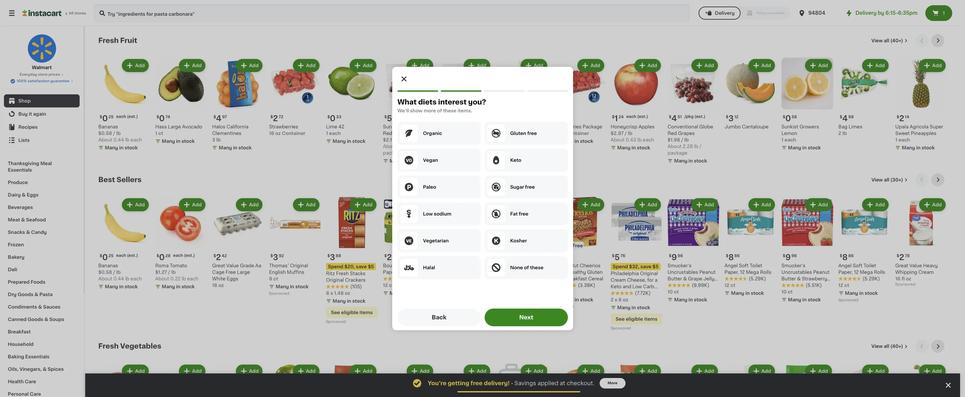 Task type: locate. For each thing, give the bounding box(es) containing it.
free right lemons
[[527, 131, 537, 136]]

original inside thomas' original english muffins 6 ct
[[290, 264, 308, 268]]

grapes inside the green seedless grapes bag $1.98 / lb about 2.43 lb / package many in stock
[[440, 131, 457, 136]]

2 view all (40+) from the top
[[872, 344, 903, 349]]

sponsored badge image for $ 2 78
[[895, 283, 915, 287]]

9 up smucker's uncrustables peanut butter & strawberry jam sandwich
[[785, 254, 791, 261]]

1 angel from the left
[[725, 264, 738, 268]]

of right more
[[437, 108, 442, 113]]

1 horizontal spatial cream
[[918, 270, 934, 275]]

1 vertical spatial bananas
[[98, 264, 118, 268]]

spend up philadelphia
[[613, 265, 628, 269]]

0 horizontal spatial $ 8 86
[[726, 254, 740, 261]]

save right $32, in the bottom right of the page
[[641, 265, 651, 269]]

25 inside the $ 0 25 each (est.)
[[108, 115, 114, 119]]

save
[[356, 265, 367, 269], [641, 265, 651, 269]]

product group
[[98, 58, 150, 152], [155, 58, 207, 146], [212, 58, 264, 152], [269, 58, 321, 137], [326, 58, 378, 146], [383, 58, 435, 165], [440, 58, 492, 165], [497, 58, 549, 143], [554, 58, 605, 146], [611, 58, 662, 152], [668, 58, 719, 165], [725, 58, 776, 130], [782, 58, 833, 152], [838, 58, 890, 137], [895, 58, 947, 152], [98, 197, 150, 291], [155, 197, 207, 291], [212, 197, 264, 289], [269, 197, 321, 297], [326, 197, 378, 326], [383, 197, 435, 298], [440, 197, 492, 291], [497, 197, 549, 282], [554, 197, 605, 311], [611, 197, 662, 332], [668, 197, 719, 305], [725, 197, 776, 298], [782, 197, 833, 305], [838, 197, 890, 304], [895, 197, 947, 288], [98, 364, 150, 397], [155, 364, 207, 397], [212, 364, 264, 397], [269, 364, 321, 397], [326, 364, 378, 397], [383, 364, 435, 397], [440, 364, 492, 397], [497, 364, 549, 397], [554, 364, 605, 397], [611, 364, 662, 397], [668, 364, 719, 397], [725, 364, 776, 397], [782, 364, 833, 397], [838, 364, 890, 397], [895, 364, 947, 397]]

view
[[872, 38, 883, 43], [872, 178, 883, 182], [872, 344, 883, 349]]

1 9 from the left
[[672, 254, 677, 261]]

1 $ 9 96 from the left
[[669, 254, 683, 261]]

2 bananas $0.58 / lb about 0.44 lb each from the top
[[98, 264, 142, 281]]

0 vertical spatial $0.25 each (estimated) element
[[98, 112, 150, 123]]

2 horizontal spatial original
[[640, 272, 658, 276]]

bag inside the green seedless grapes bag $1.98 / lb about 2.43 lb / package many in stock
[[458, 131, 467, 136]]

0 vertical spatial bananas
[[98, 124, 118, 129]]

fl down water
[[519, 277, 522, 281]]

10 ct down smucker's uncrustables peanut butter & grape jelly sandwich
[[668, 290, 679, 294]]

walmart logo image
[[27, 34, 56, 63]]

(est.) for $ 4 51
[[695, 115, 705, 119]]

uncrustables
[[668, 270, 698, 275], [782, 270, 812, 275]]

of inside what diets interest you? we'll show more of these items.
[[437, 108, 442, 113]]

1 vertical spatial view all (40+)
[[872, 344, 903, 349]]

1 horizontal spatial 72
[[450, 254, 454, 258]]

add your shopping preferences element
[[392, 67, 573, 330]]

great value heavy whipping cream 16 fl oz
[[895, 264, 938, 281]]

package inside "conventional globe red grapes $1.98 / lb about 2.28 lb / package"
[[668, 151, 687, 155]]

(est.) up apples
[[637, 115, 648, 119]]

2 /pkg from the left
[[457, 115, 466, 119]]

ground,
[[469, 264, 488, 268]]

gluten
[[510, 131, 526, 136], [587, 270, 603, 275]]

2 $ 9 96 from the left
[[783, 254, 797, 261]]

1 horizontal spatial each (est.)
[[173, 254, 195, 258]]

value inside great value grade aa cage free large white eggs 18 oz
[[226, 264, 239, 268]]

1 horizontal spatial 9
[[785, 254, 791, 261]]

72 up beef
[[450, 254, 454, 258]]

(est.) for $ 0 28
[[184, 254, 195, 258]]

bag inside bag limes 2 lb
[[838, 124, 848, 129]]

2 toilet from the left
[[864, 264, 876, 268]]

1 peanut from the left
[[699, 270, 716, 275]]

4 left 51
[[672, 115, 677, 122]]

1 0.44 from the top
[[113, 138, 124, 142]]

you?
[[468, 99, 486, 106]]

78
[[905, 254, 910, 258]]

large down grade
[[237, 270, 250, 275]]

4 for $ 4 81
[[444, 115, 449, 122]]

oils, vinegars, & spices
[[8, 367, 64, 372]]

california inside halos california clementines 3 lb
[[226, 124, 248, 129]]

5 left "76"
[[615, 254, 620, 261]]

0 vertical spatial cream
[[918, 270, 934, 275]]

$0.25 each (estimated) element for 2
[[98, 251, 150, 263]]

3 grapes from the left
[[678, 131, 695, 136]]

2 red from the left
[[668, 131, 677, 136]]

(est.) right "$ 0 25"
[[127, 254, 138, 258]]

1 horizontal spatial /pkg (est.)
[[457, 115, 478, 119]]

1 horizontal spatial fl
[[902, 277, 905, 281]]

1 horizontal spatial 86
[[848, 254, 854, 258]]

3 all from the top
[[884, 344, 889, 349]]

1 horizontal spatial $ 9 96
[[783, 254, 797, 261]]

1 horizontal spatial breakfast
[[565, 277, 587, 281]]

1 view all (40+) button from the top
[[869, 34, 910, 47]]

value up water
[[511, 264, 523, 268]]

1 spend from the left
[[328, 265, 343, 269]]

1 horizontal spatial great
[[497, 264, 510, 268]]

1 96 from the left
[[678, 254, 683, 258]]

& left pasta
[[34, 292, 38, 297]]

fresh for fresh vegetables
[[98, 343, 119, 350]]

oz
[[275, 131, 281, 136], [560, 131, 565, 136], [446, 277, 452, 281], [523, 277, 529, 281], [906, 277, 911, 281], [218, 283, 224, 288], [345, 291, 350, 296], [623, 298, 628, 302]]

essentials
[[8, 168, 32, 172], [25, 355, 49, 359]]

breakfast link
[[4, 326, 80, 338]]

0 for $ 0 28
[[159, 254, 165, 261]]

92
[[279, 254, 284, 258]]

1 rolls from the left
[[760, 270, 771, 275]]

each inside 'roma tomato $1.27 / lb about 0.22 lb each'
[[187, 277, 198, 281]]

1 horizontal spatial toilet
[[864, 264, 876, 268]]

california up gluten free
[[519, 124, 541, 129]]

lime
[[326, 124, 337, 129]]

2 fl from the left
[[902, 277, 905, 281]]

$ inside $ 5 72
[[441, 254, 444, 258]]

smucker's for smucker's uncrustables peanut butter & strawberry jam sandwich
[[782, 264, 806, 268]]

1 $0.25 each (estimated) element from the top
[[98, 112, 150, 123]]

2 25 from the top
[[108, 254, 114, 258]]

1 horizontal spatial spend
[[613, 265, 628, 269]]

/pkg for $ 5 23
[[400, 115, 409, 119]]

3 item carousel region from the top
[[98, 340, 947, 397]]

0 horizontal spatial mega
[[746, 270, 759, 275]]

1 $1.98 from the left
[[440, 138, 452, 142]]

sun
[[383, 124, 392, 129]]

2 angel from the left
[[838, 264, 852, 268]]

2 view from the top
[[872, 178, 883, 182]]

all for 4
[[884, 38, 889, 43]]

(est.) inside $4.51 per package (estimated) element
[[695, 115, 705, 119]]

0 horizontal spatial each (est.)
[[116, 254, 138, 258]]

$1.98 inside "conventional globe red grapes $1.98 / lb about 2.28 lb / package"
[[668, 138, 680, 142]]

/ right 2.28
[[700, 144, 701, 149]]

prepared foods
[[8, 280, 45, 284]]

each (est.) for $ 1 24
[[626, 115, 648, 119]]

personal care
[[8, 392, 41, 397]]

delivery by 6:15-6:35pm link
[[845, 9, 918, 17]]

& left "soups" on the left bottom
[[44, 317, 48, 322]]

3 /pkg (est.) from the left
[[685, 115, 705, 119]]

gluten up cereal
[[587, 270, 603, 275]]

health care link
[[4, 376, 80, 388]]

1 view from the top
[[872, 38, 883, 43]]

package inside the sun harvest seedless red grapes $2.18 / lb about 2.4 lb / package
[[383, 151, 403, 155]]

& left candy
[[26, 230, 30, 235]]

heavy
[[923, 264, 938, 268]]

peanut inside smucker's uncrustables peanut butter & strawberry jam sandwich
[[813, 270, 830, 275]]

$2.18
[[383, 138, 395, 142]]

items down (105)
[[360, 311, 373, 315]]

$5
[[368, 265, 374, 269], [653, 265, 659, 269]]

all stores
[[69, 11, 86, 15]]

$ inside $ 5 23
[[384, 115, 387, 119]]

0 horizontal spatial 10 ct
[[668, 290, 679, 294]]

0 horizontal spatial bag
[[458, 131, 467, 136]]

5 for $ 5 63
[[501, 254, 506, 261]]

about down "$ 0 25"
[[98, 277, 112, 281]]

2 down $ 4 98
[[838, 131, 841, 136]]

16 down whipping
[[895, 277, 901, 281]]

view all (30+)
[[872, 178, 903, 182]]

2 $5 from the left
[[653, 265, 659, 269]]

spend up ritz
[[328, 265, 343, 269]]

1 inside sunkist growers lemon 1 each
[[782, 138, 784, 142]]

0 horizontal spatial 42
[[222, 254, 227, 258]]

you're
[[428, 381, 447, 386]]

1 4 from the left
[[216, 115, 222, 122]]

1 mega from the left
[[746, 270, 759, 275]]

96 up smucker's uncrustables peanut butter & strawberry jam sandwich
[[792, 254, 797, 258]]

0 horizontal spatial toilet
[[750, 264, 762, 268]]

None search field
[[94, 4, 690, 22]]

1 horizontal spatial angel soft toilet paper, 12 mega rolls
[[838, 264, 885, 275]]

2 $0.25 each (estimated) element from the top
[[98, 251, 150, 263]]

/pkg inside '$5.23 per package (estimated)' element
[[400, 115, 409, 119]]

spices
[[48, 367, 64, 372]]

main content
[[85, 26, 960, 397]]

2 up strawberries
[[273, 115, 278, 122]]

item carousel region
[[98, 34, 947, 168], [98, 173, 947, 335], [98, 340, 947, 397]]

0 horizontal spatial 12 ct
[[383, 283, 394, 288]]

buy
[[18, 112, 28, 116]]

1 horizontal spatial 10
[[782, 290, 787, 294]]

shop link
[[4, 94, 80, 107]]

1 uncrustables from the left
[[668, 270, 698, 275]]

(est.) inside '$4.81 per package (estimated)' element
[[467, 115, 478, 119]]

2 horizontal spatial /pkg
[[685, 115, 694, 119]]

9 for smucker's uncrustables peanut butter & grape jelly sandwich
[[672, 254, 677, 261]]

2 peanut from the left
[[813, 270, 830, 275]]

see for 3
[[331, 311, 340, 315]]

10 for smucker's uncrustables peanut butter & strawberry jam sandwich
[[782, 290, 787, 294]]

many inside 5 raspberries package 12 oz container many in stock
[[560, 139, 574, 143]]

2 great from the left
[[497, 264, 510, 268]]

select-
[[401, 264, 418, 268]]

value
[[226, 264, 239, 268], [511, 264, 523, 268], [910, 264, 922, 268]]

condiments & sauces
[[8, 305, 60, 309]]

heart
[[554, 270, 567, 275]]

muffins
[[287, 270, 304, 275]]

each inside the $ 0 25 each (est.)
[[116, 115, 126, 119]]

1 /pkg from the left
[[400, 115, 409, 119]]

fresh left 'vegetables'
[[98, 343, 119, 350]]

$5 for 3
[[368, 265, 374, 269]]

peanut up 'strawberry'
[[813, 270, 830, 275]]

1 vertical spatial all
[[884, 178, 889, 182]]

3 great from the left
[[895, 264, 908, 268]]

sugar
[[510, 185, 524, 189]]

1 vertical spatial original
[[640, 272, 658, 276]]

1 all from the top
[[884, 38, 889, 43]]

2 california from the left
[[519, 124, 541, 129]]

goods
[[18, 292, 33, 297], [28, 317, 43, 322]]

1 vertical spatial 42
[[222, 254, 227, 258]]

0 vertical spatial x
[[504, 277, 507, 281]]

these up 81
[[443, 108, 456, 113]]

strawberry
[[802, 277, 827, 281]]

0 horizontal spatial original
[[290, 264, 308, 268]]

& left 'strawberry'
[[797, 277, 801, 281]]

deli
[[8, 267, 17, 272]]

see eligible items button for 5
[[611, 314, 662, 325]]

3 4 from the left
[[672, 115, 677, 122]]

5 up beef
[[444, 254, 449, 261]]

1 horizontal spatial uncrustables
[[782, 270, 812, 275]]

personal care link
[[4, 388, 80, 397]]

24
[[619, 115, 624, 119]]

oz inside great value grade aa cage free large white eggs 18 oz
[[218, 283, 224, 288]]

1 horizontal spatial low
[[633, 285, 642, 289]]

see eligible items button for 3
[[326, 307, 378, 318]]

about left 2.28
[[668, 144, 682, 149]]

$1.98 down conventional in the right top of the page
[[668, 138, 680, 142]]

6
[[269, 277, 272, 281]]

sponsored badge image for $ 8 86
[[838, 299, 858, 302]]

$ 3 92
[[270, 254, 284, 261]]

package for $ 4 51
[[668, 151, 687, 155]]

item carousel region containing fresh vegetables
[[98, 340, 947, 397]]

(est.)
[[127, 115, 138, 119], [410, 115, 421, 119], [467, 115, 478, 119], [637, 115, 648, 119], [695, 115, 705, 119], [127, 254, 138, 258], [184, 254, 195, 258]]

1 horizontal spatial grapes
[[440, 131, 457, 136]]

3 left 88
[[330, 254, 335, 261]]

0 horizontal spatial angel
[[725, 264, 738, 268]]

great inside great value grade aa cage free large white eggs 18 oz
[[212, 264, 225, 268]]

2 bananas from the top
[[98, 264, 118, 268]]

ct
[[158, 131, 163, 136], [273, 277, 278, 281], [389, 283, 394, 288], [731, 283, 735, 288], [844, 283, 849, 288], [674, 290, 679, 294], [788, 290, 793, 294]]

2 (5.29k) from the left
[[863, 277, 880, 281]]

1 angel soft toilet paper, 12 mega rolls from the left
[[725, 264, 771, 275]]

peanut for strawberry
[[813, 270, 830, 275]]

low inside philadelphia original cream cheese, for a keto and low carb lifestyle
[[633, 285, 642, 289]]

2 sandwich from the left
[[793, 283, 815, 288]]

smucker's inside smucker's uncrustables peanut butter & strawberry jam sandwich
[[782, 264, 806, 268]]

0 horizontal spatial eligible
[[341, 311, 358, 315]]

/pkg (est.) down items.
[[457, 115, 478, 119]]

1 bananas $0.58 / lb about 0.44 lb each from the top
[[98, 124, 142, 142]]

1 inside product group
[[615, 115, 618, 122]]

1 /pkg (est.) from the left
[[400, 115, 421, 119]]

0 vertical spatial $0.58
[[98, 131, 112, 136]]

1 vertical spatial 0.44
[[113, 277, 124, 281]]

uncrustables up the jam
[[782, 270, 812, 275]]

1 grapes from the left
[[393, 131, 410, 136]]

0 vertical spatial 0.44
[[113, 138, 124, 142]]

3 for $ 3 92
[[273, 254, 278, 261]]

2 0.44 from the top
[[113, 277, 124, 281]]

red down conventional in the right top of the page
[[668, 131, 677, 136]]

72 inside $ 2 72
[[279, 115, 283, 119]]

sponsored badge image
[[895, 283, 915, 287], [269, 292, 289, 296], [838, 299, 858, 302], [554, 305, 574, 309], [326, 320, 346, 324], [611, 327, 631, 330]]

3 /pkg from the left
[[685, 115, 694, 119]]

$ inside $ 2 14
[[897, 115, 899, 119]]

all inside view all (30+) popup button
[[884, 178, 889, 182]]

large inside hass large avocado 1 ct
[[168, 124, 181, 129]]

0 horizontal spatial value
[[226, 264, 239, 268]]

0 horizontal spatial x
[[330, 291, 333, 296]]

these up water
[[530, 265, 543, 270]]

0 horizontal spatial see eligible items button
[[326, 307, 378, 318]]

$1.98 down green
[[440, 138, 452, 142]]

meat & seafood link
[[4, 214, 80, 226]]

$ 4 81
[[441, 115, 454, 122]]

view all (40+) button for fresh vegetables
[[869, 340, 910, 353]]

oz down lifestyle
[[623, 298, 628, 302]]

package inside the green seedless grapes bag $1.98 / lb about 2.43 lb / package many in stock
[[440, 151, 460, 155]]

see eligible items down 1.48 at the left
[[331, 311, 373, 315]]

items down (7.72k)
[[644, 317, 657, 322]]

baking essentials
[[8, 355, 49, 359]]

1 horizontal spatial $ 8 86
[[840, 254, 854, 261]]

$ inside $ 22 18
[[384, 254, 387, 258]]

2 horizontal spatial 16
[[895, 277, 901, 281]]

original up for
[[640, 272, 658, 276]]

2 $0.58 from the top
[[98, 270, 112, 275]]

5 for $ 5 72
[[444, 254, 449, 261]]

1 horizontal spatial rolls
[[874, 270, 885, 275]]

5 inside 5 raspberries package 12 oz container many in stock
[[558, 115, 563, 122]]

spend $20, save $5
[[328, 265, 374, 269]]

3 down halos
[[212, 138, 215, 142]]

2 (40+) from the top
[[890, 344, 903, 349]]

soft
[[739, 264, 749, 268], [853, 264, 863, 268]]

72 inside $ 5 72
[[450, 254, 454, 258]]

2.4
[[398, 144, 405, 149]]

1 vertical spatial low
[[633, 285, 642, 289]]

for
[[647, 278, 654, 283]]

1 horizontal spatial value
[[511, 264, 523, 268]]

0 horizontal spatial $5
[[368, 265, 374, 269]]

0 horizontal spatial gluten
[[510, 131, 526, 136]]

1 inside 'button'
[[943, 11, 945, 15]]

each (est.) right "$ 0 25"
[[116, 254, 138, 258]]

16 inside the great value heavy whipping cream 16 fl oz
[[895, 277, 901, 281]]

chuck,
[[452, 264, 468, 268]]

$ 0 58
[[783, 115, 797, 122]]

0 for $ 0 33
[[330, 115, 336, 122]]

2 all from the top
[[884, 178, 889, 182]]

2 grapes from the left
[[440, 131, 457, 136]]

hass
[[155, 124, 167, 129]]

breakfast
[[565, 277, 587, 281], [8, 330, 31, 334]]

12 ct right (5.51k) at bottom
[[838, 283, 849, 288]]

eggs
[[27, 193, 38, 197], [227, 277, 238, 281]]

10 ct for smucker's uncrustables peanut butter & grape jelly sandwich
[[668, 290, 679, 294]]

96 for smucker's uncrustables peanut butter & grape jelly sandwich
[[678, 254, 683, 258]]

2 $1.98 from the left
[[668, 138, 680, 142]]

/pkg inside '$4.81 per package (estimated)' element
[[457, 115, 466, 119]]

cream down philadelphia
[[611, 278, 626, 283]]

red inside the sun harvest seedless red grapes $2.18 / lb about 2.4 lb / package
[[383, 131, 392, 136]]

uncrustables inside smucker's uncrustables peanut butter & grape jelly sandwich
[[668, 270, 698, 275]]

about down $2.87
[[611, 138, 625, 142]]

2 up the cage
[[216, 254, 221, 261]]

8
[[729, 254, 734, 261], [842, 254, 848, 261], [326, 291, 329, 296], [619, 298, 622, 302]]

fl down whipping
[[902, 277, 905, 281]]

1 red from the left
[[383, 131, 392, 136]]

1 vertical spatial 72
[[450, 254, 454, 258]]

see eligible items down 2 x 8 oz
[[616, 317, 657, 322]]

product group containing 22
[[383, 197, 435, 298]]

oz inside the great value heavy whipping cream 16 fl oz
[[906, 277, 911, 281]]

1 view all (40+) from the top
[[872, 38, 903, 43]]

1 vertical spatial gluten
[[587, 270, 603, 275]]

0 vertical spatial (40+)
[[890, 38, 903, 43]]

/ right $1.27
[[168, 270, 170, 275]]

2 package from the left
[[440, 151, 460, 155]]

0 horizontal spatial low
[[423, 212, 433, 216]]

value for $ 2 42
[[226, 264, 239, 268]]

save for 3
[[356, 265, 367, 269]]

$ 5 76
[[612, 254, 625, 261]]

each inside upala agricola super sweet pineapples 1 each
[[899, 138, 910, 142]]

1 horizontal spatial soft
[[853, 264, 863, 268]]

0 horizontal spatial cream
[[611, 278, 626, 283]]

$0.25 each (estimated) element
[[98, 112, 150, 123], [98, 251, 150, 263]]

sunkist growers lemon 1 each
[[782, 124, 819, 142]]

oz inside the beef chuck, ground, 80%/20% 16 oz
[[446, 277, 452, 281]]

spend for 5
[[613, 265, 628, 269]]

3 left 68
[[558, 254, 563, 261]]

1 horizontal spatial paper,
[[838, 270, 853, 275]]

ct inside hass large avocado 1 ct
[[158, 131, 163, 136]]

1 seedless from the left
[[412, 124, 433, 129]]

2 down lifestyle
[[611, 298, 614, 302]]

12 ct down "paper"
[[383, 283, 394, 288]]

hass large avocado 1 ct
[[155, 124, 202, 136]]

package for $ 4 81
[[440, 151, 460, 155]]

treatment tracker modal dialog
[[85, 374, 960, 397]]

1 california from the left
[[226, 124, 248, 129]]

1 horizontal spatial 16
[[440, 277, 445, 281]]

& left grape
[[683, 277, 687, 281]]

72 for 2
[[279, 115, 283, 119]]

2 smucker's from the left
[[782, 264, 806, 268]]

1 vertical spatial cream
[[611, 278, 626, 283]]

smucker's for smucker's uncrustables peanut butter & grape jelly sandwich
[[668, 264, 692, 268]]

(40+) for vegetables
[[890, 344, 903, 349]]

2.43
[[455, 144, 465, 149]]

eggs down produce link
[[27, 193, 38, 197]]

& inside meat & seafood link
[[21, 218, 25, 222]]

2 96 from the left
[[792, 254, 797, 258]]

1 smucker's from the left
[[668, 264, 692, 268]]

$1.98 for $ 4 51
[[668, 138, 680, 142]]

3 value from the left
[[910, 264, 922, 268]]

5 left 63
[[501, 254, 506, 261]]

1 vertical spatial view
[[872, 178, 883, 182]]

1 (40+) from the top
[[890, 38, 903, 43]]

sunkist
[[782, 124, 798, 129]]

(est.) up "tomato"
[[184, 254, 195, 258]]

breakfast up household on the left
[[8, 330, 31, 334]]

1 save from the left
[[356, 265, 367, 269]]

see eligible items button down 2 x 8 oz
[[611, 314, 662, 325]]

organic
[[423, 131, 442, 136]]

& inside oils, vinegars, & spices link
[[43, 367, 47, 372]]

4 4 from the left
[[842, 115, 848, 122]]

0.44 down the $ 0 25 each (est.)
[[113, 138, 124, 142]]

$0.58 down "$ 0 25"
[[98, 270, 112, 275]]

1 horizontal spatial angel
[[838, 264, 852, 268]]

2 86 from the left
[[848, 254, 854, 258]]

vegetarian
[[423, 239, 449, 243]]

12 inside 5 raspberries package 12 oz container many in stock
[[554, 131, 559, 136]]

2 x 8 oz
[[611, 298, 628, 302]]

10 ct for smucker's uncrustables peanut butter & strawberry jam sandwich
[[782, 290, 793, 294]]

keto down bag
[[510, 158, 521, 163]]

foods
[[31, 280, 45, 284]]

x left 1.48 at the left
[[330, 291, 333, 296]]

/pkg (est.) inside '$5.23 per package (estimated)' element
[[400, 115, 421, 119]]

gluten-free
[[554, 244, 583, 248]]

large down 74
[[168, 124, 181, 129]]

save for 5
[[641, 265, 651, 269]]

(est.) down show
[[410, 115, 421, 119]]

keto inside philadelphia original cream cheese, for a keto and low carb lifestyle
[[611, 285, 622, 289]]

2 seedless from the left
[[455, 124, 476, 129]]

oz down water
[[523, 277, 529, 281]]

4
[[216, 115, 222, 122], [444, 115, 449, 122], [672, 115, 677, 122], [842, 115, 848, 122]]

1 horizontal spatial /pkg
[[457, 115, 466, 119]]

1 value from the left
[[226, 264, 239, 268]]

see eligible items button down 1.48 at the left
[[326, 307, 378, 318]]

kosher
[[510, 239, 527, 243]]

0 horizontal spatial 9
[[672, 254, 677, 261]]

value for $ 2 78
[[910, 264, 922, 268]]

view all (40+) button for fresh fruit
[[869, 34, 910, 47]]

2 spend from the left
[[613, 265, 628, 269]]

0 vertical spatial care
[[25, 380, 36, 384]]

delivery inside button
[[715, 11, 735, 15]]

smucker's up grape
[[668, 264, 692, 268]]

cream inside philadelphia original cream cheese, for a keto and low carb lifestyle
[[611, 278, 626, 283]]

0 vertical spatial keto
[[510, 158, 521, 163]]

0 horizontal spatial $ 9 96
[[669, 254, 683, 261]]

sodium
[[434, 212, 451, 216]]

2 10 from the left
[[782, 290, 787, 294]]

great inside great value purified drinking water 40 x 16.9 fl oz
[[497, 264, 510, 268]]

peanut for grape
[[699, 270, 716, 275]]

1 vertical spatial $0.25 each (estimated) element
[[98, 251, 150, 263]]

0 vertical spatial large
[[168, 124, 181, 129]]

/pkg down we'll
[[400, 115, 409, 119]]

3 for $ 3 12
[[729, 115, 734, 122]]

keto up lifestyle
[[611, 285, 622, 289]]

1 horizontal spatial eggs
[[227, 277, 238, 281]]

0 vertical spatial free
[[573, 244, 583, 248]]

care down health care link in the left bottom of the page
[[30, 392, 41, 397]]

uncrustables for grape
[[668, 270, 698, 275]]

1 vertical spatial large
[[237, 270, 250, 275]]

stores
[[74, 11, 86, 15]]

1 package from the left
[[383, 151, 403, 155]]

$ 9 96 up smucker's uncrustables peanut butter & strawberry jam sandwich
[[783, 254, 797, 261]]

25 inside "$ 0 25"
[[108, 254, 114, 258]]

original down ritz
[[326, 278, 344, 283]]

gluten inside the honey nut cheerios heart healthy gluten free breakfast cereal
[[587, 270, 603, 275]]

1 horizontal spatial gluten
[[587, 270, 603, 275]]

100% satisfaction guarantee button
[[10, 77, 73, 84]]

1 vertical spatial fresh
[[336, 272, 349, 276]]

value inside great value purified drinking water 40 x 16.9 fl oz
[[511, 264, 523, 268]]

$ 9 96 for smucker's uncrustables peanut butter & grape jelly sandwich
[[669, 254, 683, 261]]

cream inside the great value heavy whipping cream 16 fl oz
[[918, 270, 934, 275]]

2 value from the left
[[511, 264, 523, 268]]

2 horizontal spatial 12 ct
[[838, 283, 849, 288]]

& inside smucker's uncrustables peanut butter & grape jelly sandwich
[[683, 277, 687, 281]]

0 vertical spatial 25
[[108, 115, 114, 119]]

see eligible items for 3
[[331, 311, 373, 315]]

63
[[507, 254, 512, 258]]

$ inside $ 0 33
[[327, 115, 330, 119]]

save up stacks at the left bottom
[[356, 265, 367, 269]]

0 vertical spatial essentials
[[8, 168, 32, 172]]

4 for $ 4 51
[[672, 115, 677, 122]]

/pkg (est.) for $ 4 81
[[457, 115, 478, 119]]

many inside the green seedless grapes bag $1.98 / lb about 2.43 lb / package many in stock
[[446, 159, 460, 163]]

sauces
[[43, 305, 60, 309]]

0 horizontal spatial spend
[[328, 265, 343, 269]]

1 vertical spatial view all (40+) button
[[869, 340, 910, 353]]

low down cheese,
[[633, 285, 642, 289]]

1 horizontal spatial 96
[[792, 254, 797, 258]]

$ inside $ 3 68
[[555, 254, 558, 258]]

1 vertical spatial goods
[[28, 317, 43, 322]]

eggs inside great value grade aa cage free large white eggs 18 oz
[[227, 277, 238, 281]]

shop
[[18, 99, 31, 103]]

1 horizontal spatial see
[[616, 317, 625, 322]]

0 horizontal spatial (5.29k)
[[749, 277, 766, 281]]

0 horizontal spatial save
[[356, 265, 367, 269]]

74
[[165, 115, 170, 119]]

original inside philadelphia original cream cheese, for a keto and low carb lifestyle
[[640, 272, 658, 276]]

view all (40+)
[[872, 38, 903, 43], [872, 344, 903, 349]]

1 horizontal spatial original
[[326, 278, 344, 283]]

$ 9 96 up smucker's uncrustables peanut butter & grape jelly sandwich
[[669, 254, 683, 261]]

2 horizontal spatial grapes
[[678, 131, 695, 136]]

great inside the great value heavy whipping cream 16 fl oz
[[895, 264, 908, 268]]

original
[[290, 264, 308, 268], [640, 272, 658, 276], [326, 278, 344, 283]]

0 horizontal spatial paper,
[[725, 270, 739, 275]]

bag up the 2.43
[[458, 131, 467, 136]]

delivery for delivery by 6:15-6:35pm
[[856, 10, 877, 15]]

(est.) for $ 4 81
[[467, 115, 478, 119]]

oz down strawberries
[[275, 131, 281, 136]]

1 horizontal spatial sandwich
[[793, 283, 815, 288]]

2 save from the left
[[641, 265, 651, 269]]

& right dairy
[[22, 193, 26, 197]]

1 horizontal spatial large
[[237, 270, 250, 275]]

0 horizontal spatial california
[[226, 124, 248, 129]]

0 vertical spatial of
[[437, 108, 442, 113]]

x for 3
[[330, 291, 333, 296]]

a
[[655, 278, 658, 283]]

package
[[383, 151, 403, 155], [440, 151, 460, 155], [668, 151, 687, 155]]

instacart logo image
[[22, 9, 62, 17]]

1 butter from the left
[[668, 277, 682, 281]]

items
[[360, 311, 373, 315], [644, 317, 657, 322]]

1 button
[[925, 5, 952, 21]]

& inside smucker's uncrustables peanut butter & strawberry jam sandwich
[[797, 277, 801, 281]]

value inside the great value heavy whipping cream 16 fl oz
[[910, 264, 922, 268]]

fresh for fresh fruit
[[98, 37, 119, 44]]

1 fl from the left
[[519, 277, 522, 281]]

about down $1.27
[[155, 277, 169, 281]]

1 10 ct from the left
[[668, 290, 679, 294]]

2 4 from the left
[[444, 115, 449, 122]]

package down 2.4
[[383, 151, 403, 155]]

1 great from the left
[[212, 264, 225, 268]]

items for 3
[[360, 311, 373, 315]]

1 horizontal spatial 42
[[338, 124, 344, 129]]

oz inside 5 raspberries package 12 oz container many in stock
[[560, 131, 565, 136]]

about inside 'roma tomato $1.27 / lb about 0.22 lb each'
[[155, 277, 169, 281]]

snacks & candy link
[[4, 226, 80, 239]]

& inside the snacks & candy link
[[26, 230, 30, 235]]

/ down honeycrisp
[[625, 131, 627, 136]]

(7.72k)
[[635, 291, 651, 296]]

1 (5.29k) from the left
[[749, 277, 766, 281]]

breakfast down healthy
[[565, 277, 587, 281]]

about down $2.18
[[383, 144, 397, 149]]

42 inside "$ 2 42"
[[222, 254, 227, 258]]

1 vertical spatial items
[[644, 317, 657, 322]]

$ 0 74
[[157, 115, 170, 122]]

1 bananas from the top
[[98, 124, 118, 129]]

each inside sunkist growers lemon 1 each
[[785, 138, 796, 142]]

thomas'
[[269, 264, 289, 268]]

0 horizontal spatial rolls
[[760, 270, 771, 275]]

2 /pkg (est.) from the left
[[457, 115, 478, 119]]

delivery for delivery
[[715, 11, 735, 15]]

0 horizontal spatial large
[[168, 124, 181, 129]]

&
[[22, 193, 26, 197], [21, 218, 25, 222], [26, 230, 30, 235], [683, 277, 687, 281], [797, 277, 801, 281], [34, 292, 38, 297], [38, 305, 42, 309], [44, 317, 48, 322], [43, 367, 47, 372]]

1 $0.58 from the top
[[98, 131, 112, 136]]

4 for $ 4 97
[[216, 115, 222, 122]]

sandwich down grape
[[668, 283, 690, 288]]

2 rolls from the left
[[874, 270, 885, 275]]

4 left 81
[[444, 115, 449, 122]]

2 inside bag limes 2 lb
[[838, 131, 841, 136]]

51
[[678, 115, 682, 119]]

1 toilet from the left
[[750, 264, 762, 268]]

0 horizontal spatial 18
[[212, 283, 217, 288]]

2 left 78
[[899, 254, 904, 261]]

low left 'sodium'
[[423, 212, 433, 216]]

18 right '22'
[[397, 254, 402, 258]]

72 up strawberries
[[279, 115, 283, 119]]

(40+) for fruit
[[890, 38, 903, 43]]

2 view all (40+) button from the top
[[869, 340, 910, 353]]

/pkg down items.
[[457, 115, 466, 119]]

peanut inside smucker's uncrustables peanut butter & grape jelly sandwich
[[699, 270, 716, 275]]

2 10 ct from the left
[[782, 290, 793, 294]]

california up clementines at the top left
[[226, 124, 248, 129]]

$1.98 inside the green seedless grapes bag $1.98 / lb about 2.43 lb / package many in stock
[[440, 138, 452, 142]]

$ inside '$ 3 88'
[[327, 254, 330, 258]]

1 25 from the top
[[108, 115, 114, 119]]

0 vertical spatial low
[[423, 212, 433, 216]]

$5.23 per package (estimated) element
[[383, 112, 435, 123]]

2 vertical spatial view
[[872, 344, 883, 349]]

1 $5 from the left
[[368, 265, 374, 269]]

5 up the raspberries
[[558, 115, 563, 122]]

jelly
[[703, 277, 714, 281]]

2 uncrustables from the left
[[782, 270, 812, 275]]



Task type: describe. For each thing, give the bounding box(es) containing it.
care for health care
[[25, 380, 36, 384]]

$ 22 18
[[384, 254, 402, 261]]

1 inside hass large avocado 1 ct
[[155, 131, 157, 136]]

care for personal care
[[30, 392, 41, 397]]

5 for $ 5 23
[[387, 115, 392, 122]]

/ up 2.28
[[681, 138, 683, 142]]

$ inside $ 3 92
[[270, 254, 273, 258]]

/pkg (est.) for $ 5 23
[[400, 115, 421, 119]]

(5.51k)
[[806, 283, 822, 288]]

original inside ritz fresh stacks original crackers
[[326, 278, 344, 283]]

grapes inside the sun harvest seedless red grapes $2.18 / lb about 2.4 lb / package
[[393, 131, 410, 136]]

3 12 ct from the left
[[838, 283, 849, 288]]

3 view from the top
[[872, 344, 883, 349]]

$ inside $ 5 76
[[612, 254, 615, 258]]

(est.) inside the $ 0 25 each (est.)
[[127, 115, 138, 119]]

$ inside $ 4 81
[[441, 115, 444, 119]]

see for 5
[[616, 317, 625, 322]]

bananas for 4
[[98, 124, 118, 129]]

$ 3 68
[[555, 254, 569, 261]]

1 paper, from the left
[[725, 270, 739, 275]]

honey nut cheerios heart healthy gluten free breakfast cereal
[[554, 264, 603, 281]]

100%
[[17, 79, 27, 83]]

white
[[212, 277, 226, 281]]

service type group
[[699, 7, 790, 20]]

/ down "$ 0 25"
[[113, 270, 115, 275]]

see eligible items for 5
[[616, 317, 657, 322]]

great value purified drinking water 40 x 16.9 fl oz
[[497, 264, 542, 281]]

oz inside strawberries 16 oz container
[[275, 131, 281, 136]]

$4.81 per package (estimated) element
[[440, 112, 492, 123]]

$ 5 72
[[441, 254, 454, 261]]

$ 9 96 for smucker's uncrustables peanut butter & strawberry jam sandwich
[[783, 254, 797, 261]]

butter for smucker's uncrustables peanut butter & strawberry jam sandwich
[[782, 277, 796, 281]]

4 for $ 4 98
[[842, 115, 848, 122]]

/pkg for $ 4 51
[[685, 115, 694, 119]]

fat free
[[510, 212, 528, 216]]

18 inside $ 22 18
[[397, 254, 402, 258]]

dairy & eggs
[[8, 193, 38, 197]]

$ inside the $ 0 25 each (est.)
[[100, 115, 102, 119]]

view for 8
[[872, 178, 883, 182]]

2 soft from the left
[[853, 264, 863, 268]]

fl inside the great value heavy whipping cream 16 fl oz
[[902, 277, 905, 281]]

great for $ 5 63
[[497, 264, 510, 268]]

0 vertical spatial eggs
[[27, 193, 38, 197]]

$ inside $ 4 97
[[213, 115, 216, 119]]

harvest
[[393, 124, 411, 129]]

about down the $ 0 25 each (est.)
[[98, 138, 112, 142]]

bounty select-a-size paper towels
[[383, 264, 432, 275]]

1 inside upala agricola super sweet pineapples 1 each
[[895, 138, 897, 142]]

$ inside $ 2 72
[[270, 115, 273, 119]]

container
[[282, 131, 305, 136]]

3 for $ 3 68
[[558, 254, 563, 261]]

9 for smucker's uncrustables peanut butter & strawberry jam sandwich
[[785, 254, 791, 261]]

thanksgiving meal essentials link
[[4, 157, 80, 176]]

conventional
[[668, 124, 698, 129]]

about inside honeycrisp apples $2.87 / lb about 0.43 lb each
[[611, 138, 625, 142]]

2 angel soft toilet paper, 12 mega rolls from the left
[[838, 264, 885, 275]]

2.28
[[683, 144, 693, 149]]

2 left 14
[[899, 115, 904, 122]]

2 12 ct from the left
[[725, 283, 735, 288]]

$ 2 72
[[270, 115, 283, 122]]

stock inside 5 raspberries package 12 oz container many in stock
[[580, 139, 593, 143]]

jumbo cantaloupe
[[725, 124, 769, 129]]

what diets interest you? we'll show more of these items.
[[397, 99, 486, 113]]

0.43
[[626, 138, 636, 142]]

purified
[[525, 264, 542, 268]]

96 for smucker's uncrustables peanut butter & strawberry jam sandwich
[[792, 254, 797, 258]]

produce
[[8, 180, 28, 185]]

$1.98 for $ 4 81
[[440, 138, 452, 142]]

pineapples
[[911, 131, 937, 136]]

items for 5
[[644, 317, 657, 322]]

household link
[[4, 338, 80, 351]]

super
[[930, 124, 943, 129]]

whipping
[[895, 270, 917, 275]]

red inside "conventional globe red grapes $1.98 / lb about 2.28 lb / package"
[[668, 131, 677, 136]]

$ inside $ 0 74
[[157, 115, 159, 119]]

dairy & eggs link
[[4, 189, 80, 201]]

product group containing 1
[[611, 58, 662, 152]]

original for cheese,
[[640, 272, 658, 276]]

0 horizontal spatial breakfast
[[8, 330, 31, 334]]

bananas $0.58 / lb about 0.44 lb each for 4
[[98, 124, 142, 142]]

view all (40+) for vegetables
[[872, 344, 903, 349]]

25 for $ 0 25 each (est.)
[[108, 115, 114, 119]]

42 inside lime 42 1 each
[[338, 124, 344, 129]]

healthy
[[568, 270, 586, 275]]

vinegars,
[[20, 367, 42, 372]]

2 paper, from the left
[[838, 270, 853, 275]]

smucker's uncrustables peanut butter & grape jelly sandwich
[[668, 264, 716, 288]]

$0.58 for 2
[[98, 270, 112, 275]]

(3.38k)
[[578, 283, 595, 288]]

2 mega from the left
[[860, 270, 873, 275]]

28
[[165, 254, 171, 258]]

back
[[432, 315, 446, 320]]

original for muffins
[[290, 264, 308, 268]]

x for 5
[[615, 298, 618, 302]]

0.44 for 4
[[113, 138, 124, 142]]

2 $ 8 86 from the left
[[840, 254, 854, 261]]

$ inside $ 4 98
[[840, 115, 842, 119]]

items.
[[457, 108, 472, 113]]

more
[[608, 381, 618, 385]]

oz inside great value purified drinking water 40 x 16.9 fl oz
[[523, 277, 529, 281]]

essentials inside thanksgiving meal essentials
[[8, 168, 32, 172]]

large inside great value grade aa cage free large white eggs 18 oz
[[237, 270, 250, 275]]

1 12 ct from the left
[[383, 283, 394, 288]]

72 for 5
[[450, 254, 454, 258]]

/ right the 2.43
[[472, 144, 474, 149]]

98
[[848, 115, 854, 119]]

1 vertical spatial of
[[524, 265, 529, 270]]

$1.27
[[155, 270, 167, 275]]

essentials inside baking essentials link
[[25, 355, 49, 359]]

lb inside halos california clementines 3 lb
[[216, 138, 221, 142]]

dry goods & pasta
[[8, 292, 53, 297]]

2 horizontal spatial free
[[573, 244, 583, 248]]

0 for $ 0 25
[[102, 254, 108, 261]]

meal
[[40, 161, 52, 166]]

canned goods & soups
[[8, 317, 64, 322]]

gluten inside add your shopping preferences element
[[510, 131, 526, 136]]

butter for smucker's uncrustables peanut butter & grape jelly sandwich
[[668, 277, 682, 281]]

and
[[623, 285, 631, 289]]

free for fat free
[[519, 212, 528, 216]]

1 $ 8 86 from the left
[[726, 254, 740, 261]]

free inside treatment tracker modal 'dialog'
[[471, 381, 483, 386]]

breakfast inside the honey nut cheerios heart healthy gluten free breakfast cereal
[[565, 277, 587, 281]]

$ inside "$ 0 25"
[[100, 254, 102, 258]]

halos california clementines 3 lb
[[212, 124, 248, 142]]

$5 for 5
[[653, 265, 659, 269]]

$ 3 12
[[726, 115, 739, 122]]

33
[[336, 115, 341, 119]]

0 for $ 0 25 each (est.)
[[102, 115, 108, 122]]

lb inside bag limes 2 lb
[[842, 131, 847, 136]]

2 inside 3 premium california lemons 2 lb bag
[[497, 138, 500, 142]]

/pkg (est.) for $ 4 51
[[685, 115, 705, 119]]

next
[[519, 315, 533, 320]]

uncrustables for strawberry
[[782, 270, 812, 275]]

fl inside great value purified drinking water 40 x 16.9 fl oz
[[519, 277, 522, 281]]

lime 42 1 each
[[326, 124, 344, 136]]

premium
[[497, 124, 517, 129]]

1 inside lime 42 1 each
[[326, 131, 328, 136]]

10 for smucker's uncrustables peanut butter & grape jelly sandwich
[[668, 290, 673, 294]]

bag limes 2 lb
[[838, 124, 862, 136]]

eligible for 5
[[626, 317, 643, 322]]

oz right 1.48 at the left
[[345, 291, 350, 296]]

$1.24 each (estimated) element
[[611, 112, 662, 123]]

value for $ 5 63
[[511, 264, 523, 268]]

seedless inside the green seedless grapes bag $1.98 / lb about 2.43 lb / package many in stock
[[455, 124, 476, 129]]

bananas $0.58 / lb about 0.44 lb each for 2
[[98, 264, 142, 281]]

$ inside $ 0 28
[[157, 254, 159, 258]]

keto inside add your shopping preferences element
[[510, 158, 521, 163]]

california inside 3 premium california lemons 2 lb bag
[[519, 124, 541, 129]]

great for $ 2 42
[[212, 264, 225, 268]]

94804 button
[[798, 4, 837, 22]]

aa
[[255, 264, 261, 268]]

88
[[336, 254, 341, 258]]

snacks
[[8, 230, 25, 235]]

goods for dry
[[18, 292, 33, 297]]

1 86 from the left
[[735, 254, 740, 258]]

3 inside halos california clementines 3 lb
[[212, 138, 215, 142]]

satisfaction
[[28, 79, 50, 83]]

x inside great value purified drinking water 40 x 16.9 fl oz
[[504, 277, 507, 281]]

spend for 3
[[328, 265, 343, 269]]

$ inside $ 3 12
[[726, 115, 729, 119]]

low inside add your shopping preferences element
[[423, 212, 433, 216]]

great for $ 2 78
[[895, 264, 908, 268]]

(105)
[[350, 285, 362, 289]]

seedless inside the sun harvest seedless red grapes $2.18 / lb about 2.4 lb / package
[[412, 124, 433, 129]]

all for 8
[[884, 178, 889, 182]]

free for sugar free
[[525, 185, 535, 189]]

about inside "conventional globe red grapes $1.98 / lb about 2.28 lb / package"
[[668, 144, 682, 149]]

sweet
[[895, 131, 910, 136]]

cereal
[[588, 277, 603, 281]]

/ right 2.4
[[412, 144, 414, 149]]

each (est.) for $ 0 28
[[173, 254, 195, 258]]

about inside the sun harvest seedless red grapes $2.18 / lb about 2.4 lb / package
[[383, 144, 397, 149]]

1 vertical spatial these
[[530, 265, 543, 270]]

oils,
[[8, 367, 18, 372]]

& inside dry goods & pasta link
[[34, 292, 38, 297]]

/ up 2.4
[[396, 138, 398, 142]]

honeycrisp apples $2.87 / lb about 0.43 lb each
[[611, 124, 655, 142]]

3 inside 3 premium california lemons 2 lb bag
[[501, 115, 506, 122]]

6:15-
[[886, 10, 898, 15]]

/ inside 'roma tomato $1.27 / lb about 0.22 lb each'
[[168, 270, 170, 275]]

$0.58 for 4
[[98, 131, 112, 136]]

pasta
[[39, 292, 53, 297]]

$ 0 25
[[100, 254, 114, 261]]

free inside great value grade aa cage free large white eggs 18 oz
[[226, 270, 236, 275]]

bananas for 2
[[98, 264, 118, 268]]

about inside the green seedless grapes bag $1.98 / lb about 2.43 lb / package many in stock
[[440, 144, 454, 149]]

sandwich for grape
[[668, 283, 690, 288]]

16 inside the beef chuck, ground, 80%/20% 16 oz
[[440, 277, 445, 281]]

1.48
[[334, 291, 344, 296]]

philadelphia original cream cheese, for a keto and low carb lifestyle
[[611, 272, 658, 296]]

beverages link
[[4, 201, 80, 214]]

main content containing 0
[[85, 26, 960, 397]]

$0.25 each (estimated) element for 4
[[98, 112, 150, 123]]

lemon
[[782, 131, 797, 136]]

(est.) for $ 1 24
[[637, 115, 648, 119]]

produce link
[[4, 176, 80, 189]]

$4.51 per package (estimated) element
[[668, 112, 719, 123]]

/pkg for $ 4 81
[[457, 115, 466, 119]]

we'll
[[397, 108, 409, 113]]

grapes inside "conventional globe red grapes $1.98 / lb about 2.28 lb / package"
[[678, 131, 695, 136]]

14
[[905, 115, 909, 119]]

3 for $ 3 88
[[330, 254, 335, 261]]

/ up the 2.43
[[454, 138, 456, 142]]

applied
[[538, 381, 558, 386]]

fruit
[[120, 37, 137, 44]]

2 item carousel region from the top
[[98, 173, 947, 335]]

eligible for 3
[[341, 311, 358, 315]]

these inside what diets interest you? we'll show more of these items.
[[443, 108, 456, 113]]

checkout.
[[567, 381, 595, 386]]

ct inside thomas' original english muffins 6 ct
[[273, 277, 278, 281]]

spend $32, save $5
[[613, 265, 659, 269]]

water
[[517, 270, 531, 275]]

0.44 for 2
[[113, 277, 124, 281]]

great value grade aa cage free large white eggs 18 oz
[[212, 264, 261, 288]]

$0.28 each (estimated) element
[[155, 251, 207, 263]]

view for 4
[[872, 38, 883, 43]]

again
[[33, 112, 46, 116]]

goods for canned
[[28, 317, 43, 322]]

/ inside honeycrisp apples $2.87 / lb about 0.43 lb each
[[625, 131, 627, 136]]

snacks & candy
[[8, 230, 47, 235]]

in inside 5 raspberries package 12 oz container many in stock
[[575, 139, 579, 143]]

lists
[[18, 138, 30, 143]]

(est.) for $ 0 25
[[127, 254, 138, 258]]

12 inside $ 3 12
[[734, 115, 739, 119]]

prices
[[48, 73, 60, 76]]

green
[[440, 124, 454, 129]]

0 for $ 0 74
[[159, 115, 165, 122]]

sandwich for strawberry
[[793, 283, 815, 288]]

$ 1 24
[[612, 115, 624, 122]]

tomato
[[170, 264, 187, 268]]

$ inside $ 1 24
[[612, 115, 615, 119]]

16 inside strawberries 16 oz container
[[269, 131, 274, 136]]

$ inside $ 5 63
[[498, 254, 501, 258]]

sponsored badge image for $ 3 68
[[554, 305, 574, 309]]

stock inside the green seedless grapes bag $1.98 / lb about 2.43 lb / package many in stock
[[466, 159, 479, 163]]

sellers
[[117, 176, 141, 183]]

free inside the honey nut cheerios heart healthy gluten free breakfast cereal
[[554, 277, 564, 281]]

halos
[[212, 124, 225, 129]]

each inside honeycrisp apples $2.87 / lb about 0.43 lb each
[[643, 138, 654, 142]]

thomas' original english muffins 6 ct
[[269, 264, 308, 281]]

1 item carousel region from the top
[[98, 34, 947, 168]]

apples
[[639, 124, 655, 129]]

$ 0 25 each (est.)
[[100, 115, 138, 122]]

100% satisfaction guarantee
[[17, 79, 69, 83]]

$ inside $ 0 58
[[783, 115, 785, 119]]

fresh inside ritz fresh stacks original crackers
[[336, 272, 349, 276]]

0.22
[[170, 277, 181, 281]]

each (est.) for $ 0 25
[[116, 254, 138, 258]]

$ 5 63
[[498, 254, 512, 261]]

seafood
[[26, 218, 46, 222]]

show
[[410, 108, 422, 113]]

view all (40+) for fruit
[[872, 38, 903, 43]]

sponsored badge image for $ 3 92
[[269, 292, 289, 296]]

(est.) for $ 5 23
[[410, 115, 421, 119]]

& inside condiments & sauces link
[[38, 305, 42, 309]]

each inside lime 42 1 each
[[329, 131, 341, 136]]

0 for $ 0 58
[[785, 115, 791, 122]]

a-
[[418, 264, 423, 268]]

/ down the $ 0 25 each (est.)
[[113, 131, 115, 136]]

1 soft from the left
[[739, 264, 749, 268]]

22
[[387, 254, 397, 261]]

dry
[[8, 292, 16, 297]]



Task type: vqa. For each thing, say whether or not it's contained in the screenshot.
the (est.) within $1.48 each (estimated) element
no



